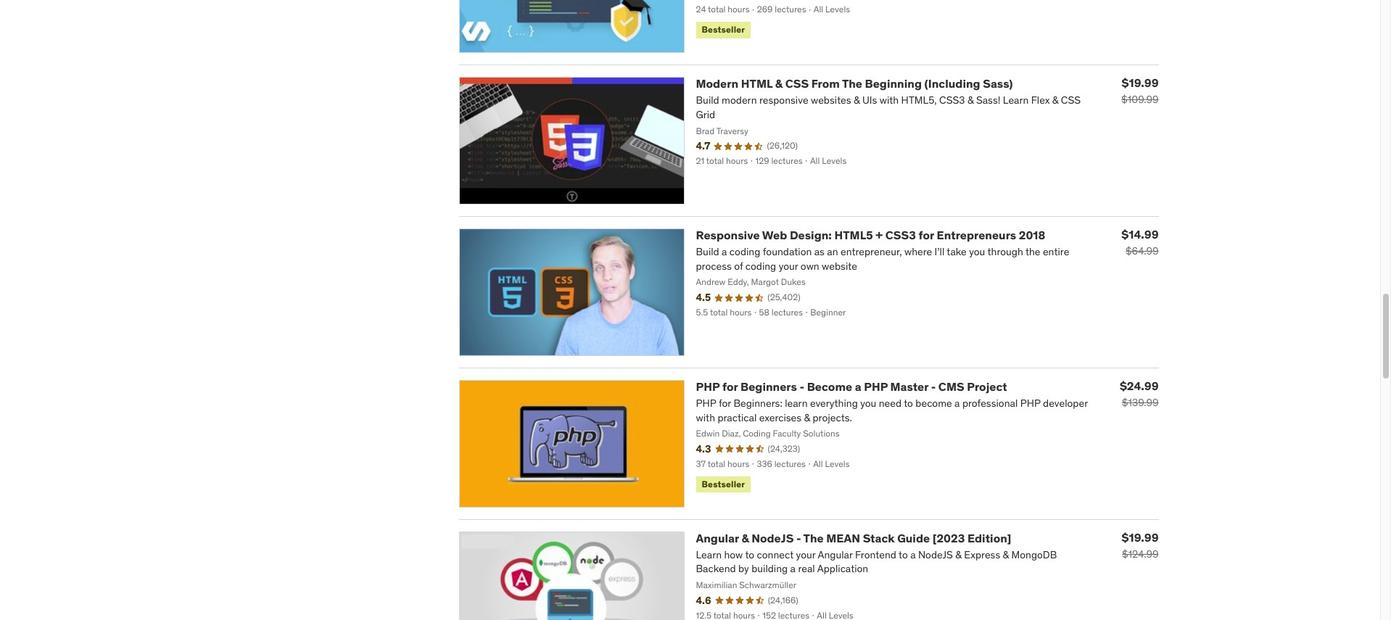 Task type: vqa. For each thing, say whether or not it's contained in the screenshot.


Task type: describe. For each thing, give the bounding box(es) containing it.
$19.99 for angular & nodejs - the mean stack guide [2023 edition]
[[1122, 530, 1159, 544]]

html
[[741, 76, 773, 91]]

responsive web design: html5 + css3 for entrepreneurs 2018
[[696, 228, 1046, 242]]

+
[[876, 228, 883, 242]]

- left the cms
[[931, 379, 936, 394]]

modern html & css from the beginning (including sass) link
[[696, 76, 1013, 91]]

modern
[[696, 76, 739, 91]]

web
[[762, 228, 787, 242]]

mean
[[826, 531, 860, 545]]

angular
[[696, 531, 739, 545]]

0 vertical spatial for
[[919, 228, 934, 242]]

design:
[[790, 228, 832, 242]]

- for php
[[800, 379, 805, 394]]

2018
[[1019, 228, 1046, 242]]

1 horizontal spatial the
[[842, 76, 862, 91]]

beginners
[[741, 379, 797, 394]]

0 vertical spatial &
[[775, 76, 783, 91]]

$19.99 for modern html & css from the beginning (including sass)
[[1122, 76, 1159, 90]]

css3
[[885, 228, 916, 242]]

master
[[890, 379, 929, 394]]

responsive
[[696, 228, 760, 242]]

responsive web design: html5 + css3 for entrepreneurs 2018 link
[[696, 228, 1046, 242]]

- for stack
[[796, 531, 801, 545]]

stack
[[863, 531, 895, 545]]

(including
[[924, 76, 980, 91]]

0 horizontal spatial for
[[722, 379, 738, 394]]

[2023
[[933, 531, 965, 545]]



Task type: locate. For each thing, give the bounding box(es) containing it.
for left beginners
[[722, 379, 738, 394]]

the
[[842, 76, 862, 91], [803, 531, 824, 545]]

$19.99 $109.99
[[1121, 76, 1159, 106]]

php right a
[[864, 379, 888, 394]]

angular & nodejs - the mean stack guide [2023 edition] link
[[696, 531, 1012, 545]]

$124.99
[[1122, 547, 1159, 560]]

become
[[807, 379, 852, 394]]

1 vertical spatial &
[[742, 531, 749, 545]]

$19.99 up $109.99
[[1122, 76, 1159, 90]]

php for beginners - become a php master - cms project
[[696, 379, 1007, 394]]

-
[[800, 379, 805, 394], [931, 379, 936, 394], [796, 531, 801, 545]]

guide
[[897, 531, 930, 545]]

1 horizontal spatial php
[[864, 379, 888, 394]]

the left mean
[[803, 531, 824, 545]]

& left nodejs
[[742, 531, 749, 545]]

0 horizontal spatial php
[[696, 379, 720, 394]]

2 php from the left
[[864, 379, 888, 394]]

project
[[967, 379, 1007, 394]]

$19.99 inside the $19.99 $109.99
[[1122, 76, 1159, 90]]

1 horizontal spatial &
[[775, 76, 783, 91]]

angular & nodejs - the mean stack guide [2023 edition]
[[696, 531, 1012, 545]]

- right nodejs
[[796, 531, 801, 545]]

- left become
[[800, 379, 805, 394]]

sass)
[[983, 76, 1013, 91]]

$24.99 $139.99
[[1120, 378, 1159, 409]]

$24.99
[[1120, 378, 1159, 393]]

1 horizontal spatial for
[[919, 228, 934, 242]]

0 horizontal spatial the
[[803, 531, 824, 545]]

1 vertical spatial $19.99
[[1122, 530, 1159, 544]]

$19.99 up $124.99
[[1122, 530, 1159, 544]]

php for beginners - become a php master - cms project link
[[696, 379, 1007, 394]]

the right from
[[842, 76, 862, 91]]

for right css3
[[919, 228, 934, 242]]

0 vertical spatial $19.99
[[1122, 76, 1159, 90]]

$14.99 $64.99
[[1122, 227, 1159, 257]]

$19.99 $124.99
[[1122, 530, 1159, 560]]

$14.99
[[1122, 227, 1159, 242]]

$109.99
[[1121, 93, 1159, 106]]

html5
[[834, 228, 873, 242]]

php left beginners
[[696, 379, 720, 394]]

2 $19.99 from the top
[[1122, 530, 1159, 544]]

1 php from the left
[[696, 379, 720, 394]]

$19.99
[[1122, 76, 1159, 90], [1122, 530, 1159, 544]]

1 $19.99 from the top
[[1122, 76, 1159, 90]]

css
[[785, 76, 809, 91]]

& left css
[[775, 76, 783, 91]]

a
[[855, 379, 861, 394]]

1 vertical spatial the
[[803, 531, 824, 545]]

$64.99
[[1126, 244, 1159, 257]]

entrepreneurs
[[937, 228, 1016, 242]]

0 horizontal spatial &
[[742, 531, 749, 545]]

cms
[[938, 379, 965, 394]]

0 vertical spatial the
[[842, 76, 862, 91]]

modern html & css from the beginning (including sass)
[[696, 76, 1013, 91]]

&
[[775, 76, 783, 91], [742, 531, 749, 545]]

from
[[811, 76, 840, 91]]

1 vertical spatial for
[[722, 379, 738, 394]]

nodejs
[[752, 531, 794, 545]]

for
[[919, 228, 934, 242], [722, 379, 738, 394]]

php
[[696, 379, 720, 394], [864, 379, 888, 394]]

$139.99
[[1122, 396, 1159, 409]]

beginning
[[865, 76, 922, 91]]

edition]
[[968, 531, 1012, 545]]



